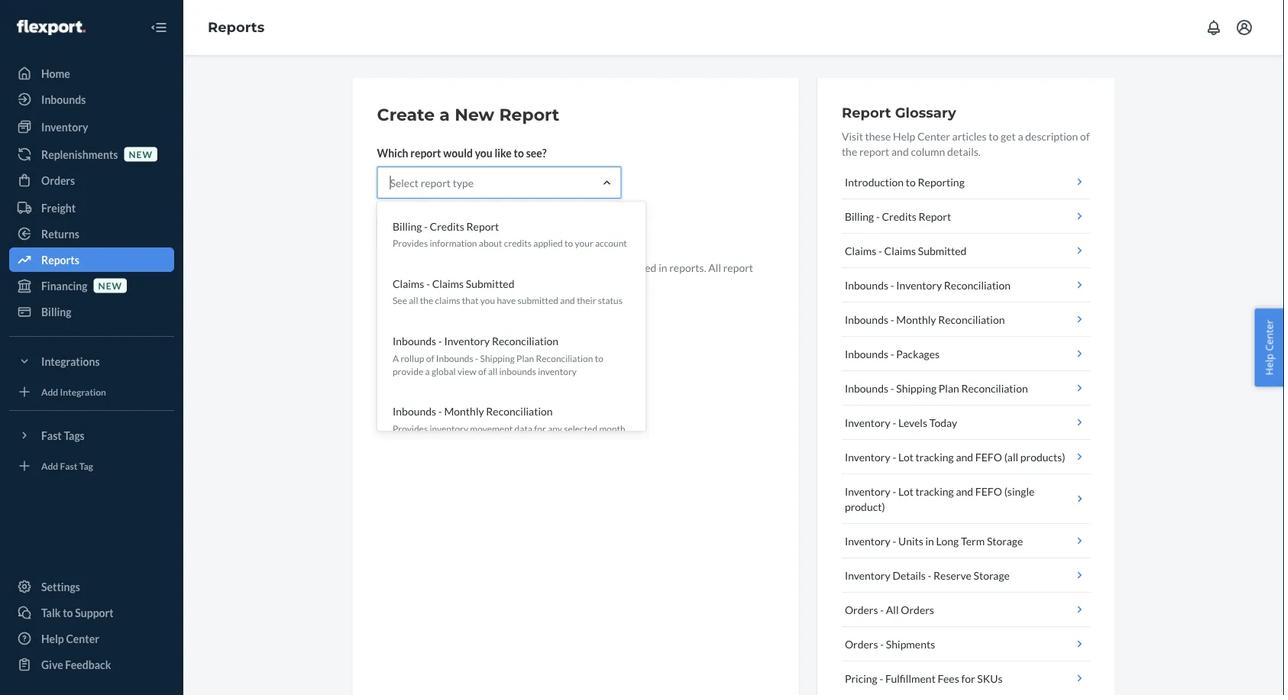 Task type: locate. For each thing, give the bounding box(es) containing it.
for left any
[[534, 423, 546, 434]]

plan inside button
[[939, 382, 959, 395]]

inventory left levels
[[845, 416, 891, 429]]

orders inside the 'orders - shipments' button
[[845, 638, 878, 651]]

reconciliation for inbounds - monthly reconciliation provides inventory movement data for any selected month
[[486, 405, 552, 418]]

inventory down product)
[[845, 534, 891, 547]]

- down claims - claims submitted at the right top of page
[[891, 278, 894, 291]]

inbounds - monthly reconciliation button
[[842, 303, 1091, 337]]

1 add from the top
[[41, 386, 58, 397]]

- for billing - credits report
[[876, 210, 880, 223]]

- for inbounds - monthly reconciliation
[[891, 313, 894, 326]]

inventory details - reserve storage button
[[842, 559, 1091, 593]]

provides up take
[[392, 238, 428, 249]]

- up inbounds - packages
[[891, 313, 894, 326]]

- down inbounds - packages
[[891, 382, 894, 395]]

inventory for inventory details - reserve storage
[[845, 569, 891, 582]]

reconciliation inside inbounds - monthly reconciliation provides inventory movement data for any selected month
[[486, 405, 552, 418]]

billing down "introduction"
[[845, 210, 874, 223]]

orders for orders - all orders
[[845, 603, 878, 616]]

get
[[1001, 130, 1016, 142]]

new up orders link at the left
[[129, 149, 153, 160]]

2 horizontal spatial in
[[926, 534, 934, 547]]

- for inbounds - monthly reconciliation provides inventory movement data for any selected month
[[438, 405, 442, 418]]

a right get
[[1018, 130, 1024, 142]]

all inside inbounds - inventory reconciliation a rollup of inbounds - shipping plan reconciliation to provide a global view of all inbounds inventory
[[488, 366, 497, 377]]

pricing - fulfillment fees for skus button
[[842, 662, 1091, 695]]

to left be
[[589, 261, 598, 274]]

0 vertical spatial shipping
[[480, 352, 514, 364]]

provides
[[392, 238, 428, 249], [392, 423, 428, 434]]

create report
[[390, 226, 457, 239]]

submitted up inbounds - inventory reconciliation
[[918, 244, 967, 257]]

new up "billing" link on the top left
[[98, 280, 122, 291]]

center inside visit these help center articles to get a description of the report and column details.
[[918, 130, 950, 142]]

0 horizontal spatial submitted
[[466, 277, 514, 290]]

1 horizontal spatial a
[[440, 104, 450, 125]]

orders for orders
[[41, 174, 75, 187]]

2 fefo from the top
[[976, 485, 1002, 498]]

1 horizontal spatial billing
[[392, 220, 422, 233]]

lot inside inventory - lot tracking and fefo (single product)
[[898, 485, 914, 498]]

for
[[493, 261, 507, 274], [534, 423, 546, 434], [961, 672, 975, 685]]

0 horizontal spatial center
[[66, 632, 99, 645]]

1 vertical spatial monthly
[[444, 405, 484, 418]]

any
[[548, 423, 562, 434]]

2 add from the top
[[41, 460, 58, 471]]

in left long
[[926, 534, 934, 547]]

plan
[[516, 352, 534, 364], [939, 382, 959, 395]]

fast left tag
[[60, 460, 77, 471]]

rollup
[[400, 352, 424, 364]]

monthly up packages
[[896, 313, 936, 326]]

you right the that on the top of the page
[[480, 295, 495, 306]]

information inside it may take up to 2 hours for new information to be reflected in reports. all report time fields are in universal time (utc).
[[531, 261, 586, 274]]

- for claims - claims submitted see all the claims that you have submitted and their status
[[426, 277, 430, 290]]

billing
[[845, 210, 874, 223], [392, 220, 422, 233], [41, 305, 71, 318]]

1 provides from the top
[[392, 238, 428, 249]]

monthly for inbounds - monthly reconciliation provides inventory movement data for any selected month
[[444, 405, 484, 418]]

and down inventory - lot tracking and fefo (all products) button
[[956, 485, 973, 498]]

claims - claims submitted see all the claims that you have submitted and their status
[[392, 277, 622, 306]]

1 horizontal spatial all
[[488, 366, 497, 377]]

reconciliation inside button
[[938, 313, 1005, 326]]

0 vertical spatial plan
[[516, 352, 534, 364]]

the down are
[[420, 295, 433, 306]]

1 horizontal spatial all
[[886, 603, 899, 616]]

inventory for inventory - lot tracking and fefo (single product)
[[845, 485, 891, 498]]

2 horizontal spatial a
[[1018, 130, 1024, 142]]

1 vertical spatial lot
[[898, 485, 914, 498]]

1 vertical spatial submitted
[[466, 277, 514, 290]]

0 vertical spatial for
[[493, 261, 507, 274]]

create up which
[[377, 104, 435, 125]]

fefo left (all
[[976, 450, 1002, 463]]

report for select report type
[[421, 176, 451, 189]]

inventory inside inbounds - inventory reconciliation a rollup of inbounds - shipping plan reconciliation to provide a global view of all inbounds inventory
[[538, 366, 576, 377]]

inbounds up global
[[436, 352, 473, 364]]

details
[[893, 569, 926, 582]]

inventory for inventory
[[41, 120, 88, 133]]

monthly up movement
[[444, 405, 484, 418]]

- for billing - credits report provides information about credits applied to your account
[[424, 220, 427, 233]]

orders inside orders link
[[41, 174, 75, 187]]

0 vertical spatial all
[[409, 295, 418, 306]]

- left levels
[[893, 416, 896, 429]]

0 vertical spatial the
[[842, 145, 857, 158]]

0 vertical spatial of
[[1080, 130, 1090, 142]]

report for billing - credits report provides information about credits applied to your account
[[466, 220, 499, 233]]

0 horizontal spatial for
[[493, 261, 507, 274]]

- inside billing - credits report provides information about credits applied to your account
[[424, 220, 427, 233]]

billing for billing - credits report provides information about credits applied to your account
[[392, 220, 422, 233]]

reconciliation
[[944, 278, 1011, 291], [938, 313, 1005, 326], [492, 334, 558, 347], [536, 352, 593, 364], [962, 382, 1028, 395], [486, 405, 552, 418]]

create report button
[[377, 217, 470, 248]]

- right fields at the top left of the page
[[426, 277, 430, 290]]

a inside inbounds - inventory reconciliation a rollup of inbounds - shipping plan reconciliation to provide a global view of all inbounds inventory
[[425, 366, 429, 377]]

inventory details - reserve storage
[[845, 569, 1010, 582]]

0 horizontal spatial a
[[425, 366, 429, 377]]

inventory up view at the bottom
[[444, 334, 490, 347]]

1 vertical spatial a
[[1018, 130, 1024, 142]]

0 vertical spatial all
[[709, 261, 721, 274]]

orders up freight
[[41, 174, 75, 187]]

provides for inbounds
[[392, 423, 428, 434]]

tracking down today in the bottom of the page
[[916, 450, 954, 463]]

report right reports.
[[723, 261, 753, 274]]

tracking down "inventory - lot tracking and fefo (all products)"
[[916, 485, 954, 498]]

1 horizontal spatial for
[[534, 423, 546, 434]]

inventory - levels today
[[845, 416, 957, 429]]

a left global
[[425, 366, 429, 377]]

replenishments
[[41, 148, 118, 161]]

1 vertical spatial tracking
[[916, 485, 954, 498]]

1 horizontal spatial monthly
[[896, 313, 936, 326]]

inbounds left packages
[[845, 347, 889, 360]]

your
[[575, 238, 593, 249]]

inventory up product)
[[845, 485, 891, 498]]

(single
[[1004, 485, 1035, 498]]

- inside inventory - lot tracking and fefo (single product)
[[893, 485, 896, 498]]

report up "select report type"
[[410, 146, 441, 159]]

- inside inbounds - monthly reconciliation provides inventory movement data for any selected month
[[438, 405, 442, 418]]

feedback
[[65, 658, 111, 671]]

product)
[[845, 500, 885, 513]]

0 vertical spatial fast
[[41, 429, 62, 442]]

shipping down packages
[[896, 382, 937, 395]]

2 horizontal spatial help
[[1263, 354, 1276, 375]]

add integration link
[[9, 380, 174, 404]]

a
[[440, 104, 450, 125], [1018, 130, 1024, 142], [425, 366, 429, 377]]

submitted inside button
[[918, 244, 967, 257]]

visit these help center articles to get a description of the report and column details.
[[842, 130, 1090, 158]]

0 horizontal spatial all
[[709, 261, 721, 274]]

- right pricing
[[880, 672, 883, 685]]

- for pricing - fulfillment fees for skus
[[880, 672, 883, 685]]

today
[[930, 416, 957, 429]]

and left their
[[560, 295, 575, 306]]

0 vertical spatial fefo
[[976, 450, 1002, 463]]

1 horizontal spatial inventory
[[538, 366, 576, 377]]

for inside inbounds - monthly reconciliation provides inventory movement data for any selected month
[[534, 423, 546, 434]]

help
[[893, 130, 916, 142], [1263, 354, 1276, 375], [41, 632, 64, 645]]

2 vertical spatial of
[[478, 366, 486, 377]]

visit
[[842, 130, 863, 142]]

inbounds for inbounds
[[41, 93, 86, 106]]

create inside create report button
[[390, 226, 423, 239]]

inventory for inventory - units in long term storage
[[845, 534, 891, 547]]

1 vertical spatial of
[[426, 352, 434, 364]]

1 vertical spatial the
[[420, 295, 433, 306]]

1 horizontal spatial reports link
[[208, 19, 265, 36]]

all up orders - shipments
[[886, 603, 899, 616]]

- down 'inventory - levels today'
[[893, 450, 896, 463]]

credits inside billing - credits report provides information about credits applied to your account
[[429, 220, 464, 233]]

freight link
[[9, 196, 174, 220]]

inventory inside inventory - lot tracking and fefo (single product)
[[845, 485, 891, 498]]

fields
[[400, 276, 425, 289]]

inbounds for inbounds - inventory reconciliation
[[845, 278, 889, 291]]

to inside inbounds - inventory reconciliation a rollup of inbounds - shipping plan reconciliation to provide a global view of all inbounds inventory
[[595, 352, 603, 364]]

1 vertical spatial information
[[531, 261, 586, 274]]

1 vertical spatial for
[[534, 423, 546, 434]]

inbounds for inbounds - packages
[[845, 347, 889, 360]]

inventory up orders - all orders
[[845, 569, 891, 582]]

0 vertical spatial add
[[41, 386, 58, 397]]

provides inside inbounds - monthly reconciliation provides inventory movement data for any selected month
[[392, 423, 428, 434]]

information
[[429, 238, 477, 249], [531, 261, 586, 274]]

month
[[599, 423, 625, 434]]

to left 2
[[444, 261, 454, 274]]

monthly inside button
[[896, 313, 936, 326]]

lot for inventory - lot tracking and fefo (all products)
[[898, 450, 914, 463]]

1 vertical spatial provides
[[392, 423, 428, 434]]

information up (utc).
[[531, 261, 586, 274]]

in
[[659, 261, 667, 274], [445, 276, 453, 289], [926, 534, 934, 547]]

help center
[[1263, 320, 1276, 375], [41, 632, 99, 645]]

plan up inbounds
[[516, 352, 534, 364]]

1 vertical spatial new
[[509, 261, 529, 274]]

0 horizontal spatial in
[[445, 276, 453, 289]]

and down inventory - levels today button
[[956, 450, 973, 463]]

fast tags
[[41, 429, 85, 442]]

lot up units
[[898, 485, 914, 498]]

credits for billing - credits report
[[882, 210, 917, 223]]

reconciliation for inbounds - inventory reconciliation a rollup of inbounds - shipping plan reconciliation to provide a global view of all inbounds inventory
[[492, 334, 558, 347]]

flexport logo image
[[17, 20, 85, 35]]

billing for billing - credits report
[[845, 210, 874, 223]]

home
[[41, 67, 70, 80]]

- up take
[[424, 220, 427, 233]]

1 vertical spatial help center
[[41, 632, 99, 645]]

for inside it may take up to 2 hours for new information to be reflected in reports. all report time fields are in universal time (utc).
[[493, 261, 507, 274]]

report for create report
[[425, 226, 457, 239]]

2 vertical spatial new
[[98, 280, 122, 291]]

2 vertical spatial help
[[41, 632, 64, 645]]

1 vertical spatial all
[[488, 366, 497, 377]]

billing down financing
[[41, 305, 71, 318]]

create for create a new report
[[377, 104, 435, 125]]

you
[[475, 146, 493, 159], [480, 295, 495, 306]]

- for inbounds - inventory reconciliation
[[891, 278, 894, 291]]

orders up orders - shipments
[[845, 603, 878, 616]]

orders up pricing
[[845, 638, 878, 651]]

claims - claims submitted
[[845, 244, 967, 257]]

in right are
[[445, 276, 453, 289]]

1 horizontal spatial plan
[[939, 382, 959, 395]]

report inside button
[[425, 226, 457, 239]]

billing inside billing - credits report provides information about credits applied to your account
[[392, 220, 422, 233]]

1 horizontal spatial new
[[129, 149, 153, 160]]

orders
[[41, 174, 75, 187], [845, 603, 878, 616], [901, 603, 934, 616], [845, 638, 878, 651]]

0 horizontal spatial help
[[41, 632, 64, 645]]

0 vertical spatial provides
[[392, 238, 428, 249]]

2 horizontal spatial new
[[509, 261, 529, 274]]

1 vertical spatial center
[[1263, 320, 1276, 351]]

1 horizontal spatial help center
[[1263, 320, 1276, 375]]

inbounds down home
[[41, 93, 86, 106]]

- left packages
[[891, 347, 894, 360]]

1 vertical spatial you
[[480, 295, 495, 306]]

- inside button
[[891, 382, 894, 395]]

inbounds up rollup
[[392, 334, 436, 347]]

billing up may
[[392, 220, 422, 233]]

0 horizontal spatial billing
[[41, 305, 71, 318]]

provides down provide
[[392, 423, 428, 434]]

report inside button
[[919, 210, 951, 223]]

reporting
[[918, 175, 965, 188]]

- down billing - credits report
[[879, 244, 882, 257]]

you left like
[[475, 146, 493, 159]]

freight
[[41, 201, 76, 214]]

like
[[495, 146, 512, 159]]

0 vertical spatial help center
[[1263, 320, 1276, 375]]

inventory up replenishments
[[41, 120, 88, 133]]

and inside the claims - claims submitted see all the claims that you have submitted and their status
[[560, 295, 575, 306]]

2 vertical spatial in
[[926, 534, 934, 547]]

0 vertical spatial storage
[[987, 534, 1023, 547]]

all inside it may take up to 2 hours for new information to be reflected in reports. all report time fields are in universal time (utc).
[[709, 261, 721, 274]]

fast left tags
[[41, 429, 62, 442]]

0 vertical spatial help
[[893, 130, 916, 142]]

report down these
[[859, 145, 890, 158]]

1 horizontal spatial help
[[893, 130, 916, 142]]

0 vertical spatial new
[[129, 149, 153, 160]]

2 horizontal spatial billing
[[845, 210, 874, 223]]

to left reporting
[[906, 175, 916, 188]]

- inside the claims - claims submitted see all the claims that you have submitted and their status
[[426, 277, 430, 290]]

- inside button
[[891, 278, 894, 291]]

0 horizontal spatial the
[[420, 295, 433, 306]]

fefo left (single on the bottom right
[[976, 485, 1002, 498]]

- left shipments
[[880, 638, 884, 651]]

fefo inside inventory - lot tracking and fefo (single product)
[[976, 485, 1002, 498]]

new up time
[[509, 261, 529, 274]]

reconciliation inside button
[[944, 278, 1011, 291]]

credits down introduction to reporting
[[882, 210, 917, 223]]

2 horizontal spatial for
[[961, 672, 975, 685]]

the inside the claims - claims submitted see all the claims that you have submitted and their status
[[420, 295, 433, 306]]

in left reports.
[[659, 261, 667, 274]]

- left units
[[893, 534, 896, 547]]

create up may
[[390, 226, 423, 239]]

2 vertical spatial a
[[425, 366, 429, 377]]

0 vertical spatial inventory
[[538, 366, 576, 377]]

0 vertical spatial in
[[659, 261, 667, 274]]

- for orders - all orders
[[880, 603, 884, 616]]

0 vertical spatial create
[[377, 104, 435, 125]]

add for add integration
[[41, 386, 58, 397]]

0 vertical spatial center
[[918, 130, 950, 142]]

universal
[[456, 276, 500, 289]]

0 vertical spatial lot
[[898, 450, 914, 463]]

units
[[898, 534, 924, 547]]

0 horizontal spatial shipping
[[480, 352, 514, 364]]

billing inside button
[[845, 210, 874, 223]]

report inside billing - credits report provides information about credits applied to your account
[[466, 220, 499, 233]]

1 horizontal spatial shipping
[[896, 382, 937, 395]]

tags
[[64, 429, 85, 442]]

integration
[[60, 386, 106, 397]]

0 horizontal spatial credits
[[429, 220, 464, 233]]

create a new report
[[377, 104, 560, 125]]

to left your
[[564, 238, 573, 249]]

1 vertical spatial storage
[[974, 569, 1010, 582]]

of inside visit these help center articles to get a description of the report and column details.
[[1080, 130, 1090, 142]]

2 lot from the top
[[898, 485, 914, 498]]

2 tracking from the top
[[916, 485, 954, 498]]

storage
[[987, 534, 1023, 547], [974, 569, 1010, 582]]

0 horizontal spatial all
[[409, 295, 418, 306]]

report up up
[[425, 226, 457, 239]]

inbounds inside inbounds - monthly reconciliation provides inventory movement data for any selected month
[[392, 405, 436, 418]]

inbounds down claims - claims submitted at the right top of page
[[845, 278, 889, 291]]

- for inventory - levels today
[[893, 416, 896, 429]]

inbounds - shipping plan reconciliation
[[845, 382, 1028, 395]]

shipping up inbounds
[[480, 352, 514, 364]]

1 tracking from the top
[[916, 450, 954, 463]]

billing - credits report
[[845, 210, 951, 223]]

all left inbounds
[[488, 366, 497, 377]]

to down status
[[595, 352, 603, 364]]

1 vertical spatial shipping
[[896, 382, 937, 395]]

1 vertical spatial reports
[[41, 253, 79, 266]]

settings link
[[9, 575, 174, 599]]

inbounds for inbounds - shipping plan reconciliation
[[845, 382, 889, 395]]

reconciliation for inbounds - inventory reconciliation
[[944, 278, 1011, 291]]

skus
[[977, 672, 1003, 685]]

inventory for inventory - levels today
[[845, 416, 891, 429]]

0 horizontal spatial reports link
[[9, 248, 174, 272]]

description
[[1026, 130, 1078, 142]]

billing - credits report button
[[842, 199, 1091, 234]]

storage right term
[[987, 534, 1023, 547]]

2 provides from the top
[[392, 423, 428, 434]]

1 horizontal spatial center
[[918, 130, 950, 142]]

to left get
[[989, 130, 999, 142]]

1 vertical spatial inventory
[[429, 423, 468, 434]]

-
[[876, 210, 880, 223], [424, 220, 427, 233], [879, 244, 882, 257], [426, 277, 430, 290], [891, 278, 894, 291], [891, 313, 894, 326], [438, 334, 442, 347], [891, 347, 894, 360], [475, 352, 478, 364], [891, 382, 894, 395], [438, 405, 442, 418], [893, 416, 896, 429], [893, 450, 896, 463], [893, 485, 896, 498], [893, 534, 896, 547], [928, 569, 932, 582], [880, 603, 884, 616], [880, 638, 884, 651], [880, 672, 883, 685]]

- for inventory - lot tracking and fefo (all products)
[[893, 450, 896, 463]]

claims
[[435, 295, 460, 306]]

add left the 'integration'
[[41, 386, 58, 397]]

- up orders - shipments
[[880, 603, 884, 616]]

- for inventory - lot tracking and fefo (single product)
[[893, 485, 896, 498]]

credits up up
[[429, 220, 464, 233]]

credits for billing - credits report provides information about credits applied to your account
[[429, 220, 464, 233]]

report for which report would you like to see?
[[410, 146, 441, 159]]

a inside visit these help center articles to get a description of the report and column details.
[[1018, 130, 1024, 142]]

- up view at the bottom
[[475, 352, 478, 364]]

all
[[709, 261, 721, 274], [886, 603, 899, 616]]

inbounds down inbounds - packages
[[845, 382, 889, 395]]

submitted inside the claims - claims submitted see all the claims that you have submitted and their status
[[466, 277, 514, 290]]

center inside button
[[1263, 320, 1276, 351]]

inventory left movement
[[429, 423, 468, 434]]

inventory right inbounds
[[538, 366, 576, 377]]

1 vertical spatial add
[[41, 460, 58, 471]]

0 vertical spatial tracking
[[916, 450, 954, 463]]

lot down 'inventory - levels today'
[[898, 450, 914, 463]]

would
[[443, 146, 473, 159]]

report up about
[[466, 220, 499, 233]]

1 horizontal spatial reports
[[208, 19, 265, 36]]

all right reports.
[[709, 261, 721, 274]]

storage right reserve
[[974, 569, 1010, 582]]

monthly inside inbounds - monthly reconciliation provides inventory movement data for any selected month
[[444, 405, 484, 418]]

inventory up inbounds - monthly reconciliation
[[896, 278, 942, 291]]

0 vertical spatial monthly
[[896, 313, 936, 326]]

1 horizontal spatial in
[[659, 261, 667, 274]]

0 horizontal spatial inventory
[[429, 423, 468, 434]]

credits inside button
[[882, 210, 917, 223]]

for right fees at bottom
[[961, 672, 975, 685]]

of right view at the bottom
[[478, 366, 486, 377]]

inbounds inside button
[[845, 382, 889, 395]]

1 vertical spatial help
[[1263, 354, 1276, 375]]

to right like
[[514, 146, 524, 159]]

1 vertical spatial plan
[[939, 382, 959, 395]]

shipping inside button
[[896, 382, 937, 395]]

tracking inside inventory - lot tracking and fefo (single product)
[[916, 485, 954, 498]]

billing - credits report provides information about credits applied to your account
[[392, 220, 627, 249]]

give feedback
[[41, 658, 111, 671]]

0 vertical spatial a
[[440, 104, 450, 125]]

create for create report
[[390, 226, 423, 239]]

movement
[[470, 423, 513, 434]]

the down visit at top
[[842, 145, 857, 158]]

inbounds down provide
[[392, 405, 436, 418]]

for up time
[[493, 261, 507, 274]]

0 vertical spatial reports link
[[208, 19, 265, 36]]

report down reporting
[[919, 210, 951, 223]]

submitted down the hours
[[466, 277, 514, 290]]

2 horizontal spatial of
[[1080, 130, 1090, 142]]

1 horizontal spatial of
[[478, 366, 486, 377]]

(all
[[1004, 450, 1019, 463]]

inbounds inside button
[[845, 278, 889, 291]]

0 vertical spatial information
[[429, 238, 477, 249]]

0 vertical spatial reports
[[208, 19, 265, 36]]

inbounds up inbounds - packages
[[845, 313, 889, 326]]

claims
[[845, 244, 877, 257], [884, 244, 916, 257], [392, 277, 424, 290], [432, 277, 463, 290]]

and left column
[[892, 145, 909, 158]]

report up these
[[842, 104, 891, 121]]

1 fefo from the top
[[976, 450, 1002, 463]]

inbounds
[[499, 366, 536, 377]]

and inside visit these help center articles to get a description of the report and column details.
[[892, 145, 909, 158]]

all right see
[[409, 295, 418, 306]]

claims - claims submitted button
[[842, 234, 1091, 268]]

center
[[918, 130, 950, 142], [1263, 320, 1276, 351], [66, 632, 99, 645]]

1 lot from the top
[[898, 450, 914, 463]]

tracking
[[916, 450, 954, 463], [916, 485, 954, 498]]

0 horizontal spatial help center
[[41, 632, 99, 645]]

shipping
[[480, 352, 514, 364], [896, 382, 937, 395]]

0 vertical spatial submitted
[[918, 244, 967, 257]]

take
[[408, 261, 428, 274]]

provides inside billing - credits report provides information about credits applied to your account
[[392, 238, 428, 249]]

reserve
[[934, 569, 972, 582]]

0 horizontal spatial reports
[[41, 253, 79, 266]]

1 horizontal spatial information
[[531, 261, 586, 274]]



Task type: describe. For each thing, give the bounding box(es) containing it.
account
[[595, 238, 627, 249]]

levels
[[898, 416, 928, 429]]

inbounds - inventory reconciliation button
[[842, 268, 1091, 303]]

select report type
[[390, 176, 474, 189]]

storage inside inventory details - reserve storage button
[[974, 569, 1010, 582]]

orders - shipments button
[[842, 627, 1091, 662]]

shipping inside inbounds - inventory reconciliation a rollup of inbounds - shipping plan reconciliation to provide a global view of all inbounds inventory
[[480, 352, 514, 364]]

time
[[502, 276, 526, 289]]

fast inside dropdown button
[[41, 429, 62, 442]]

add fast tag
[[41, 460, 93, 471]]

add integration
[[41, 386, 106, 397]]

inventory link
[[9, 115, 174, 139]]

report for billing - credits report
[[919, 210, 951, 223]]

help inside visit these help center articles to get a description of the report and column details.
[[893, 130, 916, 142]]

introduction to reporting button
[[842, 165, 1091, 199]]

orders - shipments
[[845, 638, 935, 651]]

add fast tag link
[[9, 454, 174, 478]]

orders up shipments
[[901, 603, 934, 616]]

inbounds for inbounds - monthly reconciliation provides inventory movement data for any selected month
[[392, 405, 436, 418]]

add for add fast tag
[[41, 460, 58, 471]]

in inside button
[[926, 534, 934, 547]]

inventory - units in long term storage button
[[842, 524, 1091, 559]]

selected
[[564, 423, 597, 434]]

monthly for inbounds - monthly reconciliation
[[896, 313, 936, 326]]

reflected
[[614, 261, 657, 274]]

returns link
[[9, 222, 174, 246]]

articles
[[952, 130, 987, 142]]

introduction to reporting
[[845, 175, 965, 188]]

0 vertical spatial you
[[475, 146, 493, 159]]

inbounds - inventory reconciliation a rollup of inbounds - shipping plan reconciliation to provide a global view of all inbounds inventory
[[392, 334, 603, 377]]

(utc).
[[528, 276, 557, 289]]

glossary
[[895, 104, 956, 121]]

type
[[453, 176, 474, 189]]

fees
[[938, 672, 959, 685]]

inbounds - monthly reconciliation provides inventory movement data for any selected month
[[392, 405, 625, 434]]

inventory - lot tracking and fefo (all products)
[[845, 450, 1066, 463]]

report glossary
[[842, 104, 956, 121]]

inventory inside inbounds - monthly reconciliation provides inventory movement data for any selected month
[[429, 423, 468, 434]]

submitted for claims - claims submitted see all the claims that you have submitted and their status
[[466, 277, 514, 290]]

these
[[865, 130, 891, 142]]

- for inventory - units in long term storage
[[893, 534, 896, 547]]

orders link
[[9, 168, 174, 193]]

provide
[[392, 366, 423, 377]]

billing for billing
[[41, 305, 71, 318]]

have
[[497, 295, 516, 306]]

inventory inside button
[[896, 278, 942, 291]]

it
[[377, 261, 384, 274]]

pricing - fulfillment fees for skus
[[845, 672, 1003, 685]]

report inside it may take up to 2 hours for new information to be reflected in reports. all report time fields are in universal time (utc).
[[723, 261, 753, 274]]

- right details
[[928, 569, 932, 582]]

settings
[[41, 580, 80, 593]]

shipments
[[886, 638, 935, 651]]

data
[[514, 423, 532, 434]]

view
[[457, 366, 476, 377]]

new
[[455, 104, 494, 125]]

fefo for (single
[[976, 485, 1002, 498]]

select
[[390, 176, 419, 189]]

time
[[377, 276, 398, 289]]

- for orders - shipments
[[880, 638, 884, 651]]

about
[[479, 238, 502, 249]]

open account menu image
[[1235, 18, 1254, 37]]

fast tags button
[[9, 423, 174, 448]]

all inside button
[[886, 603, 899, 616]]

1 vertical spatial in
[[445, 276, 453, 289]]

all inside the claims - claims submitted see all the claims that you have submitted and their status
[[409, 295, 418, 306]]

- for claims - claims submitted
[[879, 244, 882, 257]]

it may take up to 2 hours for new information to be reflected in reports. all report time fields are in universal time (utc).
[[377, 261, 753, 289]]

a
[[392, 352, 399, 364]]

2 vertical spatial center
[[66, 632, 99, 645]]

reports.
[[669, 261, 706, 274]]

see
[[392, 295, 407, 306]]

inventory - units in long term storage
[[845, 534, 1023, 547]]

help center inside button
[[1263, 320, 1276, 375]]

information inside billing - credits report provides information about credits applied to your account
[[429, 238, 477, 249]]

provides for billing
[[392, 238, 428, 249]]

submitted for claims - claims submitted
[[918, 244, 967, 257]]

pricing
[[845, 672, 878, 685]]

term
[[961, 534, 985, 547]]

long
[[936, 534, 959, 547]]

up
[[430, 261, 442, 274]]

give
[[41, 658, 63, 671]]

returns
[[41, 227, 79, 240]]

fulfillment
[[886, 672, 936, 685]]

tracking for (single
[[916, 485, 954, 498]]

details.
[[947, 145, 981, 158]]

tracking for (all
[[916, 450, 954, 463]]

to inside billing - credits report provides information about credits applied to your account
[[564, 238, 573, 249]]

you inside the claims - claims submitted see all the claims that you have submitted and their status
[[480, 295, 495, 306]]

be
[[601, 261, 612, 274]]

report inside visit these help center articles to get a description of the report and column details.
[[859, 145, 890, 158]]

inbounds for inbounds - inventory reconciliation a rollup of inbounds - shipping plan reconciliation to provide a global view of all inbounds inventory
[[392, 334, 436, 347]]

financing
[[41, 279, 88, 292]]

reports inside the reports link
[[41, 253, 79, 266]]

inbounds - inventory reconciliation
[[845, 278, 1011, 291]]

that
[[462, 295, 478, 306]]

close navigation image
[[150, 18, 168, 37]]

help inside button
[[1263, 354, 1276, 375]]

plan inside inbounds - inventory reconciliation a rollup of inbounds - shipping plan reconciliation to provide a global view of all inbounds inventory
[[516, 352, 534, 364]]

which report would you like to see?
[[377, 146, 547, 159]]

to inside visit these help center articles to get a description of the report and column details.
[[989, 130, 999, 142]]

applied
[[533, 238, 563, 249]]

inbounds - packages
[[845, 347, 940, 360]]

the inside visit these help center articles to get a description of the report and column details.
[[842, 145, 857, 158]]

open notifications image
[[1205, 18, 1223, 37]]

talk to support button
[[9, 601, 174, 625]]

inventory inside inbounds - inventory reconciliation a rollup of inbounds - shipping plan reconciliation to provide a global view of all inbounds inventory
[[444, 334, 490, 347]]

packages
[[896, 347, 940, 360]]

orders for orders - shipments
[[845, 638, 878, 651]]

reconciliation for inbounds - monthly reconciliation
[[938, 313, 1005, 326]]

inventory - lot tracking and fefo (all products) button
[[842, 440, 1091, 474]]

orders - all orders
[[845, 603, 934, 616]]

1 vertical spatial reports link
[[9, 248, 174, 272]]

for inside button
[[961, 672, 975, 685]]

tag
[[79, 460, 93, 471]]

and inside inventory - lot tracking and fefo (single product)
[[956, 485, 973, 498]]

report for create a new report
[[499, 104, 560, 125]]

products)
[[1021, 450, 1066, 463]]

2
[[456, 261, 462, 274]]

inventory for inventory - lot tracking and fefo (all products)
[[845, 450, 891, 463]]

help center link
[[9, 627, 174, 651]]

- for inbounds - packages
[[891, 347, 894, 360]]

orders - all orders button
[[842, 593, 1091, 627]]

billing link
[[9, 300, 174, 324]]

inbounds - packages button
[[842, 337, 1091, 371]]

new for replenishments
[[129, 149, 153, 160]]

give feedback button
[[9, 652, 174, 677]]

integrations
[[41, 355, 100, 368]]

lot for inventory - lot tracking and fefo (single product)
[[898, 485, 914, 498]]

1 vertical spatial fast
[[60, 460, 77, 471]]

- for inbounds - shipping plan reconciliation
[[891, 382, 894, 395]]

storage inside inventory - units in long term storage button
[[987, 534, 1023, 547]]

new for financing
[[98, 280, 122, 291]]

to right "talk"
[[63, 606, 73, 619]]

introduction
[[845, 175, 904, 188]]

hours
[[465, 261, 491, 274]]

new inside it may take up to 2 hours for new information to be reflected in reports. all report time fields are in universal time (utc).
[[509, 261, 529, 274]]

reconciliation inside button
[[962, 382, 1028, 395]]

- for inbounds - inventory reconciliation a rollup of inbounds - shipping plan reconciliation to provide a global view of all inbounds inventory
[[438, 334, 442, 347]]

inbounds for inbounds - monthly reconciliation
[[845, 313, 889, 326]]

fefo for (all
[[976, 450, 1002, 463]]



Task type: vqa. For each thing, say whether or not it's contained in the screenshot.
- for Inventory - Units in Long Term Storage
yes



